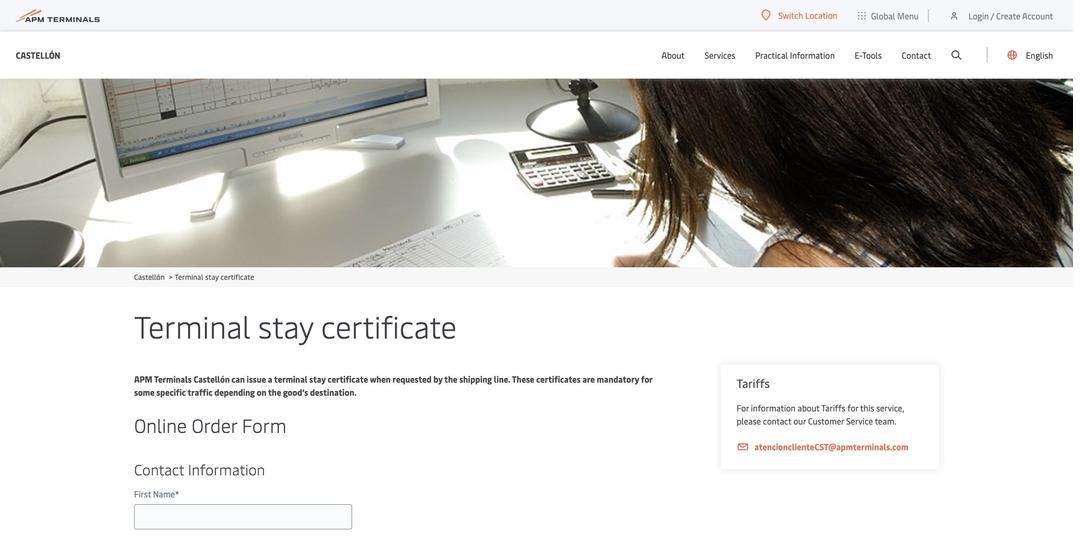 Task type: vqa. For each thing, say whether or not it's contained in the screenshot.
depending on the left bottom of the page
yes



Task type: locate. For each thing, give the bounding box(es) containing it.
1 vertical spatial certificate
[[321, 305, 457, 347]]

0 horizontal spatial for
[[642, 373, 653, 385]]

english button
[[1008, 31, 1054, 79]]

create
[[997, 10, 1021, 21]]

global
[[872, 10, 896, 21]]

information
[[791, 49, 835, 61], [188, 459, 265, 479]]

contact button
[[902, 31, 932, 79]]

for information about tariffs for this service, please contact our customer service team.
[[737, 402, 905, 427]]

stay
[[205, 272, 219, 282], [258, 305, 314, 347], [310, 373, 326, 385]]

0 horizontal spatial tariffs
[[737, 375, 770, 391]]

tools
[[863, 49, 883, 61]]

terminal stay certificate
[[134, 305, 457, 347]]

for right mandatory
[[642, 373, 653, 385]]

tariffs inside "for information about tariffs for this service, please contact our customer service team."
[[822, 402, 846, 414]]

certificate
[[221, 272, 254, 282], [321, 305, 457, 347], [328, 373, 368, 385]]

atencionclientecst@apmterminals.com
[[755, 441, 909, 453]]

>
[[169, 272, 173, 282]]

certificate inside apm terminals castellón can issue a terminal stay certificate when requested by the shipping line. these certificates are mandatory for some specific traffic depending on the good's destination.
[[328, 373, 368, 385]]

0 vertical spatial information
[[791, 49, 835, 61]]

login
[[969, 10, 990, 21]]

1 vertical spatial tariffs
[[822, 402, 846, 414]]

requested
[[393, 373, 432, 385]]

practical information
[[756, 49, 835, 61]]

information
[[752, 402, 796, 414]]

for
[[642, 373, 653, 385], [848, 402, 859, 414]]

about button
[[662, 31, 685, 79]]

by
[[434, 373, 443, 385]]

1 horizontal spatial for
[[848, 402, 859, 414]]

destination.
[[310, 386, 357, 398]]

service,
[[877, 402, 905, 414]]

0 vertical spatial contact
[[902, 49, 932, 61]]

for
[[737, 402, 750, 414]]

information down switch location
[[791, 49, 835, 61]]

0 vertical spatial terminal
[[175, 272, 203, 282]]

for inside apm terminals castellón can issue a terminal stay certificate when requested by the shipping line. these certificates are mandatory for some specific traffic depending on the good's destination.
[[642, 373, 653, 385]]

terminal right >
[[175, 272, 203, 282]]

certificates
[[537, 373, 581, 385]]

castellón for castellón
[[16, 49, 60, 61]]

contact for contact information
[[134, 459, 184, 479]]

1 vertical spatial for
[[848, 402, 859, 414]]

about
[[798, 402, 820, 414]]

0 vertical spatial stay
[[205, 272, 219, 282]]

online
[[134, 412, 187, 438]]

online order form
[[134, 412, 287, 438]]

1 vertical spatial castellón
[[134, 272, 165, 282]]

2 vertical spatial stay
[[310, 373, 326, 385]]

the
[[445, 373, 458, 385], [268, 386, 281, 398]]

0 horizontal spatial information
[[188, 459, 265, 479]]

contact up first name
[[134, 459, 184, 479]]

0 vertical spatial for
[[642, 373, 653, 385]]

castellón
[[16, 49, 60, 61], [134, 272, 165, 282]]

0 horizontal spatial castellón link
[[16, 49, 60, 62]]

switch location button
[[762, 9, 838, 21]]

login / create account
[[969, 10, 1054, 21]]

mandatory
[[597, 373, 640, 385]]

tariffs
[[737, 375, 770, 391], [822, 402, 846, 414]]

1 horizontal spatial tariffs
[[822, 402, 846, 414]]

contact
[[902, 49, 932, 61], [134, 459, 184, 479]]

0 horizontal spatial castellón
[[16, 49, 60, 61]]

atencionclientecst@apmterminals.com link
[[737, 440, 924, 454]]

1 horizontal spatial information
[[791, 49, 835, 61]]

some
[[134, 386, 155, 398]]

terminal down castellón > terminal stay certificate
[[134, 305, 251, 347]]

switch
[[779, 9, 804, 21]]

2 vertical spatial certificate
[[328, 373, 368, 385]]

1 horizontal spatial contact
[[902, 49, 932, 61]]

for left this
[[848, 402, 859, 414]]

terminal
[[175, 272, 203, 282], [134, 305, 251, 347]]

1 vertical spatial castellón link
[[134, 272, 165, 282]]

0 vertical spatial castellón
[[16, 49, 60, 61]]

information for contact information
[[188, 459, 265, 479]]

0 vertical spatial castellón link
[[16, 49, 60, 62]]

global menu
[[872, 10, 919, 21]]

0 vertical spatial the
[[445, 373, 458, 385]]

contact down menu at the right of the page
[[902, 49, 932, 61]]

castellón link
[[16, 49, 60, 62], [134, 272, 165, 282]]

stay inside apm terminals castellón can issue a terminal stay certificate when requested by the shipping line. these certificates are mandatory for some specific traffic depending on the good's destination.
[[310, 373, 326, 385]]

1 vertical spatial information
[[188, 459, 265, 479]]

information inside dropdown button
[[791, 49, 835, 61]]

the right on
[[268, 386, 281, 398]]

information down order
[[188, 459, 265, 479]]

0 horizontal spatial the
[[268, 386, 281, 398]]

tariffs up customer
[[822, 402, 846, 414]]

are
[[583, 373, 595, 385]]

1 vertical spatial contact
[[134, 459, 184, 479]]

shipping
[[460, 373, 492, 385]]

1 horizontal spatial castellón
[[134, 272, 165, 282]]

switch location
[[779, 9, 838, 21]]

e-tools button
[[855, 31, 883, 79]]

terminals
[[154, 373, 192, 385]]

issue
[[247, 373, 266, 385]]

on
[[257, 386, 267, 398]]

tariffs up for
[[737, 375, 770, 391]]

the right by
[[445, 373, 458, 385]]

contact for contact
[[902, 49, 932, 61]]

order
[[192, 412, 237, 438]]

e-tools
[[855, 49, 883, 61]]

a
[[268, 373, 273, 385]]

first name
[[134, 488, 175, 500]]

0 vertical spatial certificate
[[221, 272, 254, 282]]

castellón can
[[194, 373, 245, 385]]

terminal
[[274, 373, 308, 385]]

0 horizontal spatial contact
[[134, 459, 184, 479]]



Task type: describe. For each thing, give the bounding box(es) containing it.
customer
[[809, 415, 845, 427]]

when
[[370, 373, 391, 385]]

first
[[134, 488, 151, 500]]

account
[[1023, 10, 1054, 21]]

1 horizontal spatial the
[[445, 373, 458, 385]]

please
[[737, 415, 762, 427]]

service
[[847, 415, 874, 427]]

team.
[[876, 415, 897, 427]]

1 vertical spatial stay
[[258, 305, 314, 347]]

0 vertical spatial tariffs
[[737, 375, 770, 391]]

this
[[861, 402, 875, 414]]

contact information
[[134, 459, 265, 479]]

specific
[[157, 386, 186, 398]]

global menu button
[[849, 0, 930, 31]]

contact
[[764, 415, 792, 427]]

First Name text field
[[134, 504, 352, 530]]

services button
[[705, 31, 736, 79]]

castellón for castellón > terminal stay certificate
[[134, 272, 165, 282]]

line.
[[494, 373, 511, 385]]

english
[[1027, 49, 1054, 61]]

these
[[512, 373, 535, 385]]

information for practical information
[[791, 49, 835, 61]]

1 vertical spatial the
[[268, 386, 281, 398]]

apm
[[134, 373, 153, 385]]

apm terminals castellón can issue a terminal stay certificate when requested by the shipping line. these certificates are mandatory for some specific traffic depending on the good's destination.
[[134, 373, 653, 398]]

name
[[153, 488, 175, 500]]

for inside "for information about tariffs for this service, please contact our customer service team."
[[848, 402, 859, 414]]

no handling certificates image
[[0, 79, 1074, 267]]

practical information button
[[756, 31, 835, 79]]

login / create account link
[[950, 0, 1054, 31]]

location
[[806, 9, 838, 21]]

services
[[705, 49, 736, 61]]

our
[[794, 415, 807, 427]]

/
[[991, 10, 995, 21]]

form
[[242, 412, 287, 438]]

castellón > terminal stay certificate
[[134, 272, 254, 282]]

1 vertical spatial terminal
[[134, 305, 251, 347]]

practical
[[756, 49, 789, 61]]

traffic
[[188, 386, 213, 398]]

depending
[[215, 386, 255, 398]]

menu
[[898, 10, 919, 21]]

e-
[[855, 49, 863, 61]]

about
[[662, 49, 685, 61]]

1 horizontal spatial castellón link
[[134, 272, 165, 282]]

good's
[[283, 386, 308, 398]]



